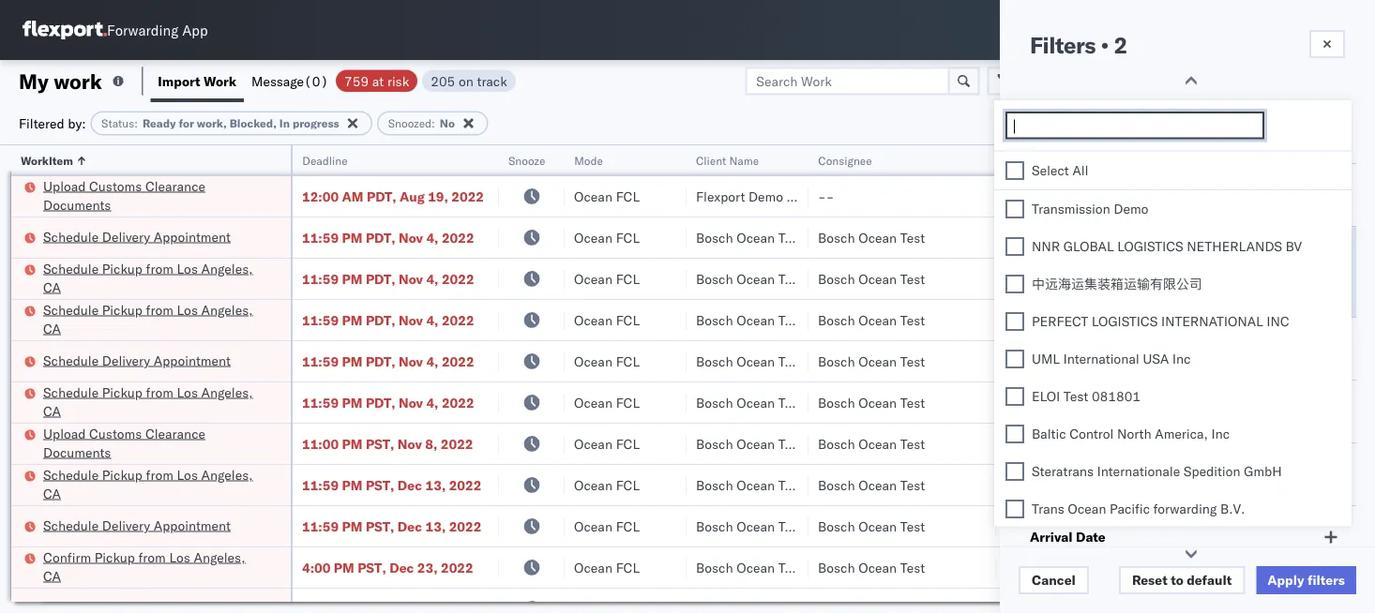 Task type: describe. For each thing, give the bounding box(es) containing it.
1 vertical spatial date
[[1076, 529, 1106, 546]]

5 hlxu6269489, from the top
[[1256, 394, 1352, 410]]

container numbers
[[1156, 146, 1206, 175]]

cancel button
[[1019, 567, 1089, 595]]

2 fcl from the top
[[616, 229, 640, 246]]

forwarding
[[107, 21, 179, 39]]

flex id button
[[996, 149, 1128, 168]]

9 flex- from the top
[[1036, 518, 1076, 535]]

2 - from the left
[[826, 188, 834, 205]]

mbl/mawb
[[1278, 153, 1343, 167]]

13, for schedule delivery appointment
[[425, 518, 446, 535]]

schedule delivery appointment link for 11:59 pm pst, dec 13, 2022
[[43, 516, 231, 535]]

transmission demo
[[1032, 200, 1149, 217]]

2 ca from the top
[[43, 320, 61, 337]]

2 test123456 from the top
[[1278, 271, 1357, 287]]

11:00 pm pst, nov 8, 2022
[[302, 436, 473, 452]]

8 fcl from the top
[[616, 477, 640, 493]]

vessel name
[[1030, 341, 1111, 357]]

1 schedule delivery appointment link from the top
[[43, 228, 231, 246]]

3 4, from the top
[[426, 312, 439, 328]]

schedule for schedule delivery appointment button corresponding to 11:59 pm pst, dec 13, 2022
[[43, 517, 99, 534]]

customs for 11:00 pm pst, nov 8, 2022
[[89, 425, 142, 442]]

all
[[1073, 162, 1089, 178]]

4 fcl from the top
[[616, 312, 640, 328]]

flexport
[[696, 188, 745, 205]]

1 ceau7522281, hlxu6269489, hlx from the top
[[1156, 229, 1375, 245]]

5 flex-1846748 from the top
[[1036, 395, 1133, 411]]

carrier name
[[1030, 187, 1115, 203]]

bv
[[1286, 238, 1302, 254]]

1 - from the left
[[818, 188, 826, 205]]

1 schedule pickup from los angeles, ca button from the top
[[43, 259, 266, 299]]

1 schedule delivery appointment from the top
[[43, 228, 231, 245]]

2 flex- from the top
[[1036, 229, 1076, 246]]

5 hlx from the top
[[1355, 394, 1375, 410]]

4 ocean fcl from the top
[[574, 312, 640, 328]]

4 ca from the top
[[43, 486, 61, 502]]

6 flex-1846748 from the top
[[1036, 436, 1133, 452]]

: for snoozed
[[432, 116, 435, 130]]

perfect
[[1032, 313, 1089, 329]]

4 schedule pickup from los angeles, ca button from the top
[[43, 466, 266, 505]]

3 hlx from the top
[[1355, 311, 1375, 328]]

confirm pickup from los angeles, ca
[[43, 549, 245, 584]]

abcdefg78456 for schedule delivery appointment
[[1278, 518, 1375, 535]]

8 flex- from the top
[[1036, 477, 1076, 493]]

netherlands
[[1187, 238, 1282, 254]]

1 hlx from the top
[[1355, 229, 1375, 245]]

2 ceau7522281, from the top
[[1156, 270, 1252, 287]]

dec for confirm pickup from los angeles, ca
[[390, 560, 414, 576]]

5 test123456 from the top
[[1278, 395, 1357, 411]]

7 11:59 from the top
[[302, 518, 339, 535]]

Search Work text field
[[745, 67, 950, 95]]

flex-1889466 for schedule pickup from los angeles, ca
[[1036, 477, 1133, 493]]

3 ca from the top
[[43, 403, 61, 419]]

10 ocean fcl from the top
[[574, 560, 640, 576]]

trans ocean pacific forwarding b.v.
[[1032, 501, 1245, 517]]

north
[[1117, 425, 1152, 442]]

9 ocean fcl from the top
[[574, 518, 640, 535]]

blocked,
[[230, 116, 277, 130]]

schedule for third schedule delivery appointment button from the bottom
[[43, 228, 99, 245]]

1 vertical spatial logistics
[[1092, 313, 1158, 329]]

no
[[440, 116, 455, 130]]

numb
[[1346, 153, 1375, 167]]

13, for schedule pickup from los angeles, ca
[[425, 477, 446, 493]]

reset
[[1132, 572, 1168, 589]]

filters
[[1308, 572, 1345, 589]]

3 ceau7522281, hlxu6269489, hlx from the top
[[1156, 311, 1375, 328]]

schedule delivery appointment button for 11:59 pm pdt, nov 4, 2022
[[43, 351, 231, 372]]

filtered by:
[[19, 115, 86, 131]]

upload customs clearance documents button for 12:00 am pdt, aug 19, 2022
[[43, 177, 266, 216]]

track
[[477, 73, 507, 89]]

2 hlx from the top
[[1355, 270, 1375, 287]]

mbl/mawb numb button
[[1268, 149, 1375, 168]]

resize handle column header for consignee
[[974, 145, 996, 614]]

2 schedule pickup from los angeles, ca button from the top
[[43, 301, 266, 340]]

1 horizontal spatial deadline
[[1030, 466, 1086, 483]]

schedule delivery appointment button for 11:59 pm pst, dec 13, 2022
[[43, 516, 231, 537]]

apply
[[1268, 572, 1304, 589]]

11:59 pm pst, dec 13, 2022 for schedule pickup from los angeles, ca
[[302, 477, 482, 493]]

filtered
[[19, 115, 64, 131]]

confirm pickup from los angeles, ca link
[[43, 548, 266, 586]]

uetu5238478 for confirm pickup from los angeles, ca
[[1256, 559, 1347, 576]]

3 flex-1846748 from the top
[[1036, 312, 1133, 328]]

3 11:59 from the top
[[302, 312, 339, 328]]

appointment for 11:59 pm pst, dec 13, 2022
[[154, 517, 231, 534]]

steratrans internationale spedition gmbh
[[1032, 463, 1282, 479]]

4 11:59 from the top
[[302, 353, 339, 370]]

6 flex- from the top
[[1036, 395, 1076, 411]]

flex
[[1006, 153, 1027, 167]]

759 at risk
[[344, 73, 409, 89]]

2 11:59 from the top
[[302, 271, 339, 287]]

1 flex-1846748 from the top
[[1036, 229, 1133, 246]]

6 hlxu6269489, from the top
[[1256, 435, 1352, 452]]

resize handle column header for deadline
[[477, 145, 499, 614]]

confirm pickup from los angeles, ca button
[[43, 548, 266, 588]]

7 ocean fcl from the top
[[574, 436, 640, 452]]

5 flex- from the top
[[1036, 353, 1076, 370]]

4:00
[[302, 560, 331, 576]]

4 hlxu6269489, from the top
[[1256, 353, 1352, 369]]

inc
[[1267, 313, 1290, 329]]

3 hlxu6269489, from the top
[[1256, 311, 1352, 328]]

1 4, from the top
[[426, 229, 439, 246]]

uml international usa inc
[[1032, 350, 1191, 367]]

2 schedule pickup from los angeles, ca from the top
[[43, 302, 253, 337]]

6 hlx from the top
[[1355, 435, 1375, 452]]

client name
[[696, 153, 759, 167]]

vessel
[[1030, 341, 1071, 357]]

resize handle column header for client name
[[786, 145, 809, 614]]

resize handle column header for mode
[[664, 145, 687, 614]]

import
[[158, 73, 200, 89]]

spedition
[[1184, 463, 1241, 479]]

my work
[[19, 68, 102, 94]]

forwarding app
[[107, 21, 208, 39]]

list box containing select all
[[994, 152, 1352, 614]]

apply filters
[[1268, 572, 1345, 589]]

6 test123456 from the top
[[1278, 436, 1357, 452]]

9 fcl from the top
[[616, 518, 640, 535]]

12:00
[[302, 188, 339, 205]]

5 ocean fcl from the top
[[574, 353, 640, 370]]

2 11:59 pm pdt, nov 4, 2022 from the top
[[302, 271, 474, 287]]

3 fcl from the top
[[616, 271, 640, 287]]

4 ceau7522281, hlxu6269489, hlx from the top
[[1156, 353, 1375, 369]]

perfect logistics international inc
[[1032, 313, 1290, 329]]

0 vertical spatial logistics
[[1118, 238, 1184, 254]]

schedule for first schedule pickup from los angeles, ca 'button' from the bottom of the page
[[43, 467, 99, 483]]

quoted
[[1030, 403, 1076, 420]]

usa
[[1143, 350, 1169, 367]]

5 11:59 pm pdt, nov 4, 2022 from the top
[[302, 395, 474, 411]]

reset to default button
[[1119, 567, 1245, 595]]

os button
[[1310, 8, 1353, 52]]

clearance for 11:00 pm pst, nov 8, 2022
[[145, 425, 205, 442]]

abcdefg78456 for confirm pickup from los angeles, ca
[[1278, 560, 1375, 576]]

snoozed : no
[[388, 116, 455, 130]]

4 schedule pickup from los angeles, ca link from the top
[[43, 466, 266, 503]]

control
[[1070, 425, 1114, 442]]

import work
[[158, 73, 236, 89]]

status
[[101, 116, 134, 130]]

3 schedule pickup from los angeles, ca link from the top
[[43, 383, 266, 421]]

pickup for third the schedule pickup from los angeles, ca link from the bottom of the page
[[102, 302, 143, 318]]

america,
[[1155, 425, 1208, 442]]

caiu7969337
[[1156, 188, 1244, 204]]

app
[[182, 21, 208, 39]]

numbers
[[1156, 161, 1202, 175]]

status : ready for work, blocked, in progress
[[101, 116, 339, 130]]

6 fcl from the top
[[616, 395, 640, 411]]

3 test123456 from the top
[[1278, 312, 1357, 328]]

3 ocean fcl from the top
[[574, 271, 640, 287]]

progress
[[293, 116, 339, 130]]

baltic control north america, inc
[[1032, 425, 1230, 442]]

7 fcl from the top
[[616, 436, 640, 452]]

international
[[1064, 350, 1140, 367]]

(firms
[[1088, 111, 1137, 127]]

中远海运集装箱运输有限公司
[[1032, 275, 1203, 292]]

3 schedule pickup from los angeles, ca from the top
[[43, 384, 253, 419]]

3 ceau7522281, from the top
[[1156, 311, 1252, 328]]

11:59 pm pst, dec 13, 2022 for schedule delivery appointment
[[302, 518, 482, 535]]

2 4, from the top
[[426, 271, 439, 287]]

reset to default
[[1132, 572, 1232, 589]]

10 flex- from the top
[[1036, 560, 1076, 576]]

4 11:59 pm pdt, nov 4, 2022 from the top
[[302, 353, 474, 370]]

4 4, from the top
[[426, 353, 439, 370]]

to
[[1171, 572, 1184, 589]]

759
[[344, 73, 369, 89]]

consignee name
[[1030, 250, 1136, 266]]

work,
[[197, 116, 227, 130]]

dec for schedule pickup from los angeles, ca
[[398, 477, 422, 493]]

consignee for consignee
[[818, 153, 872, 167]]

flex-1889466 for schedule delivery appointment
[[1036, 518, 1133, 535]]

10 fcl from the top
[[616, 560, 640, 576]]

flex id
[[1006, 153, 1041, 167]]

1846748 for third the schedule pickup from los angeles, ca link from the bottom of the page
[[1076, 312, 1133, 328]]

global
[[1064, 238, 1114, 254]]

2 hlxu6269489, from the top
[[1256, 270, 1352, 287]]

snooze
[[508, 153, 545, 167]]

2 schedule pickup from los angeles, ca link from the top
[[43, 301, 266, 338]]

9 resize handle column header from the left
[[1342, 145, 1364, 614]]

resize handle column header for container numbers
[[1246, 145, 1268, 614]]

forwarding
[[1154, 501, 1217, 517]]

cancel
[[1032, 572, 1076, 589]]

2 ceau7522281, hlxu6269489, hlx from the top
[[1156, 270, 1375, 287]]

abcdefg78456 for schedule pickup from los angeles, ca
[[1278, 477, 1375, 493]]

baltic
[[1032, 425, 1066, 442]]

12:00 am pdt, aug 19, 2022
[[302, 188, 484, 205]]

1 ca from the top
[[43, 279, 61, 296]]

23,
[[417, 560, 438, 576]]

1889466 for schedule delivery appointment
[[1076, 518, 1133, 535]]

1 ocean fcl from the top
[[574, 188, 640, 205]]



Task type: locate. For each thing, give the bounding box(es) containing it.
flex- up trans
[[1036, 477, 1076, 493]]

dec up 23,
[[398, 518, 422, 535]]

from inside the confirm pickup from los angeles, ca
[[138, 549, 166, 566]]

3 appointment from the top
[[154, 517, 231, 534]]

flex- up 'steratrans'
[[1036, 436, 1076, 452]]

0 vertical spatial deadline
[[302, 153, 347, 167]]

--
[[818, 188, 834, 205]]

pst, down 11:00 pm pst, nov 8, 2022
[[366, 477, 394, 493]]

3 1846748 from the top
[[1076, 312, 1133, 328]]

deadline up 12:00
[[302, 153, 347, 167]]

0 horizontal spatial date
[[1076, 529, 1106, 546]]

nov
[[399, 229, 423, 246], [399, 271, 423, 287], [399, 312, 423, 328], [399, 353, 423, 370], [399, 395, 423, 411], [398, 436, 422, 452]]

clearance for 12:00 am pdt, aug 19, 2022
[[145, 178, 205, 194]]

upload customs clearance documents for 12:00 am pdt, aug 19, 2022
[[43, 178, 205, 213]]

1846748 up consignee name
[[1076, 229, 1133, 246]]

consignee up -- on the top of the page
[[818, 153, 872, 167]]

1846748 for third the schedule pickup from los angeles, ca link from the top of the page
[[1076, 395, 1133, 411]]

1846748 up international
[[1076, 312, 1133, 328]]

2 vertical spatial 1889466
[[1076, 560, 1133, 576]]

1846748 for the upload customs clearance documents 'link' for 11:00 pm pst, nov 8, 2022
[[1076, 436, 1133, 452]]

0 vertical spatial upload customs clearance documents
[[43, 178, 205, 213]]

1 vertical spatial clearance
[[145, 425, 205, 442]]

8 resize handle column header from the left
[[1246, 145, 1268, 614]]

1 vertical spatial upload customs clearance documents link
[[43, 425, 266, 462]]

2 clearance from the top
[[145, 425, 205, 442]]

pickup
[[102, 260, 143, 277], [102, 302, 143, 318], [102, 384, 143, 401], [102, 467, 143, 483], [94, 549, 135, 566]]

4 test123456 from the top
[[1278, 353, 1357, 370]]

demo inside list box
[[1114, 200, 1149, 217]]

pickup for first the schedule pickup from los angeles, ca link from the bottom of the page
[[102, 467, 143, 483]]

ceau7522281, up the america,
[[1156, 394, 1252, 410]]

snoozed
[[388, 116, 432, 130]]

code)
[[1030, 124, 1075, 140]]

Search Shipments (/) text field
[[1016, 16, 1197, 44]]

resize handle column header
[[268, 145, 291, 614], [477, 145, 499, 614], [542, 145, 565, 614], [664, 145, 687, 614], [786, 145, 809, 614], [974, 145, 996, 614], [1124, 145, 1146, 614], [1246, 145, 1268, 614], [1342, 145, 1364, 614]]

ocean inside list box
[[1068, 501, 1107, 517]]

13, up 23,
[[425, 518, 446, 535]]

1 1889466 from the top
[[1076, 477, 1133, 493]]

1 vertical spatial customs
[[89, 425, 142, 442]]

2 resize handle column header from the left
[[477, 145, 499, 614]]

11:59 pm pdt, nov 4, 2022
[[302, 229, 474, 246], [302, 271, 474, 287], [302, 312, 474, 328], [302, 353, 474, 370], [302, 395, 474, 411]]

demo for transmission
[[1114, 200, 1149, 217]]

lhuu7894563, uetu5238478 for schedule pickup from los angeles, ca
[[1156, 477, 1347, 493]]

1 vertical spatial upload
[[43, 425, 86, 442]]

1889466 for confirm pickup from los angeles, ca
[[1076, 560, 1133, 576]]

gmbh
[[1244, 463, 1282, 479]]

0 vertical spatial dec
[[398, 477, 422, 493]]

6 schedule from the top
[[43, 467, 99, 483]]

lhuu7894563, for schedule pickup from los angeles, ca
[[1156, 477, 1253, 493]]

default
[[1187, 572, 1232, 589]]

1 horizontal spatial :
[[432, 116, 435, 130]]

quoted delivery date
[[1030, 403, 1164, 420]]

name for carrier name
[[1078, 187, 1115, 203]]

flex- down select all
[[1036, 188, 1076, 205]]

1 horizontal spatial demo
[[1114, 200, 1149, 217]]

appointment for 11:59 pm pdt, nov 4, 2022
[[154, 352, 231, 369]]

2 schedule from the top
[[43, 260, 99, 277]]

schedule delivery appointment
[[43, 228, 231, 245], [43, 352, 231, 369], [43, 517, 231, 534]]

international
[[1161, 313, 1263, 329]]

1846748 for 4th the schedule pickup from los angeles, ca link from the bottom
[[1076, 271, 1133, 287]]

schedule for 2nd schedule pickup from los angeles, ca 'button' from the bottom
[[43, 384, 99, 401]]

flex-1846748 down consignee name
[[1036, 271, 1133, 287]]

2 flex-1846748 from the top
[[1036, 271, 1133, 287]]

ceau7522281,
[[1156, 229, 1252, 245], [1156, 270, 1252, 287], [1156, 311, 1252, 328], [1156, 353, 1252, 369], [1156, 394, 1252, 410], [1156, 435, 1252, 452]]

2 vertical spatial dec
[[390, 560, 414, 576]]

0 horizontal spatial demo
[[749, 188, 783, 205]]

3 flex- from the top
[[1036, 271, 1076, 287]]

1 vertical spatial dec
[[398, 518, 422, 535]]

test
[[779, 229, 803, 246], [900, 229, 925, 246], [779, 271, 803, 287], [900, 271, 925, 287], [779, 312, 803, 328], [900, 312, 925, 328], [779, 353, 803, 370], [900, 353, 925, 370], [1064, 388, 1089, 404], [779, 395, 803, 411], [900, 395, 925, 411], [779, 436, 803, 452], [900, 436, 925, 452], [779, 477, 803, 493], [900, 477, 925, 493], [779, 518, 803, 535], [900, 518, 925, 535], [779, 560, 803, 576], [900, 560, 925, 576]]

1889466 for schedule pickup from los angeles, ca
[[1076, 477, 1133, 493]]

1846748 up control
[[1076, 395, 1133, 411]]

name for consignee name
[[1099, 250, 1136, 266]]

: left the "ready"
[[134, 116, 138, 130]]

upload for 12:00 am pdt, aug 19, 2022
[[43, 178, 86, 194]]

0 vertical spatial schedule delivery appointment button
[[43, 228, 231, 248]]

0 vertical spatial uetu5238478
[[1256, 477, 1347, 493]]

schedule delivery appointment for 11:59 pm pdt, nov 4, 2022
[[43, 352, 231, 369]]

ceau7522281, up usa
[[1156, 311, 1252, 328]]

my
[[19, 68, 49, 94]]

2 flex-1889466 from the top
[[1036, 518, 1133, 535]]

0 vertical spatial 1889466
[[1076, 477, 1133, 493]]

pickup for 4th the schedule pickup from los angeles, ca link from the bottom
[[102, 260, 143, 277]]

1660288
[[1076, 188, 1133, 205]]

0 vertical spatial appointment
[[154, 228, 231, 245]]

(0)
[[304, 73, 328, 89]]

flex-1889466 for confirm pickup from los angeles, ca
[[1036, 560, 1133, 576]]

forwarding app link
[[23, 21, 208, 39]]

0 vertical spatial lhuu7894563, uetu5238478
[[1156, 477, 1347, 493]]

pst,
[[366, 436, 394, 452], [366, 477, 394, 493], [366, 518, 394, 535], [358, 560, 386, 576]]

2 upload customs clearance documents link from the top
[[43, 425, 266, 462]]

1 vertical spatial documents
[[43, 444, 111, 461]]

internationale
[[1097, 463, 1180, 479]]

0 vertical spatial flex-1889466
[[1036, 477, 1133, 493]]

: for status
[[134, 116, 138, 130]]

demo for flexport
[[749, 188, 783, 205]]

2 vertical spatial lhuu7894563,
[[1156, 559, 1253, 576]]

trans
[[1032, 501, 1065, 517]]

import work button
[[150, 60, 244, 102]]

0 vertical spatial 13,
[[425, 477, 446, 493]]

0 vertical spatial upload customs clearance documents link
[[43, 177, 266, 214]]

ca
[[43, 279, 61, 296], [43, 320, 61, 337], [43, 403, 61, 419], [43, 486, 61, 502], [43, 568, 61, 584]]

1 schedule pickup from los angeles, ca from the top
[[43, 260, 253, 296]]

b.v.
[[1221, 501, 1245, 517]]

1 1846748 from the top
[[1076, 229, 1133, 246]]

2 vertical spatial consignee
[[1030, 250, 1096, 266]]

list box
[[994, 152, 1352, 614]]

1 11:59 pm pst, dec 13, 2022 from the top
[[302, 477, 482, 493]]

4 ceau7522281, from the top
[[1156, 353, 1252, 369]]

1 hlxu6269489, from the top
[[1256, 229, 1352, 245]]

1 vertical spatial upload customs clearance documents
[[43, 425, 205, 461]]

3 abcdefg78456 from the top
[[1278, 560, 1375, 576]]

ceau7522281, up international at the bottom of page
[[1156, 270, 1252, 287]]

lhuu7894563, uetu5238478
[[1156, 477, 1347, 493], [1156, 518, 1347, 534], [1156, 559, 1347, 576]]

consignee down consignee button
[[787, 188, 850, 205]]

11:59 pm pst, dec 13, 2022 up 4:00 pm pst, dec 23, 2022
[[302, 518, 482, 535]]

0 horizontal spatial :
[[134, 116, 138, 130]]

aug
[[400, 188, 425, 205]]

flexport. image
[[23, 21, 107, 39]]

flex-1846748 up 'steratrans'
[[1036, 436, 1133, 452]]

5 ceau7522281, from the top
[[1156, 394, 1252, 410]]

pst, up 4:00 pm pst, dec 23, 2022
[[366, 518, 394, 535]]

0 vertical spatial schedule delivery appointment
[[43, 228, 231, 245]]

consignee for consignee name
[[1030, 250, 1096, 266]]

select all
[[1032, 162, 1089, 178]]

inc right usa
[[1173, 350, 1191, 367]]

1 vertical spatial uetu5238478
[[1256, 518, 1347, 534]]

1 vertical spatial upload customs clearance documents button
[[43, 425, 266, 464]]

at
[[372, 73, 384, 89]]

0 horizontal spatial deadline
[[302, 153, 347, 167]]

pst, for confirm pickup from los angeles, ca
[[358, 560, 386, 576]]

flex-1846748 up the vessel name
[[1036, 312, 1133, 328]]

customs for 12:00 am pdt, aug 19, 2022
[[89, 178, 142, 194]]

ready
[[143, 116, 176, 130]]

deadline inside button
[[302, 153, 347, 167]]

consignee button
[[809, 149, 978, 168]]

205 on track
[[431, 73, 507, 89]]

flexport demo consignee
[[696, 188, 850, 205]]

1 vertical spatial lhuu7894563, uetu5238478
[[1156, 518, 1347, 534]]

ceau7522281, down caiu7969337
[[1156, 229, 1252, 245]]

hlxu6269489,
[[1256, 229, 1352, 245], [1256, 270, 1352, 287], [1256, 311, 1352, 328], [1256, 353, 1352, 369], [1256, 394, 1352, 410], [1256, 435, 1352, 452]]

flex- down arrival
[[1036, 560, 1076, 576]]

upload customs clearance documents for 11:00 pm pst, nov 8, 2022
[[43, 425, 205, 461]]

client name button
[[687, 149, 790, 168]]

3 schedule pickup from los angeles, ca button from the top
[[43, 383, 266, 423]]

flex-1660288
[[1036, 188, 1133, 205]]

name for vessel name
[[1074, 341, 1111, 357]]

1889466 down pacific
[[1076, 518, 1133, 535]]

1 vertical spatial 13,
[[425, 518, 446, 535]]

6 11:59 from the top
[[302, 477, 339, 493]]

apply filters button
[[1256, 567, 1357, 595]]

2 appointment from the top
[[154, 352, 231, 369]]

flex-1846748 up consignee name
[[1036, 229, 1133, 246]]

0 vertical spatial upload customs clearance documents button
[[43, 177, 266, 216]]

flex-1889466 up trans
[[1036, 477, 1133, 493]]

3 uetu5238478 from the top
[[1256, 559, 1347, 576]]

upload customs clearance documents link for 11:00 pm pst, nov 8, 2022
[[43, 425, 266, 462]]

2022
[[452, 188, 484, 205], [442, 229, 474, 246], [442, 271, 474, 287], [442, 312, 474, 328], [442, 353, 474, 370], [442, 395, 474, 411], [441, 436, 473, 452], [449, 477, 482, 493], [449, 518, 482, 535], [441, 560, 474, 576]]

schedule delivery appointment button
[[43, 228, 231, 248], [43, 351, 231, 372], [43, 516, 231, 537]]

upload customs clearance documents button for 11:00 pm pst, nov 8, 2022
[[43, 425, 266, 464]]

logistics down 中远海运集装箱运输有限公司
[[1092, 313, 1158, 329]]

filters
[[1030, 31, 1096, 59]]

5 ceau7522281, hlxu6269489, hlx from the top
[[1156, 394, 1375, 410]]

1 upload customs clearance documents button from the top
[[43, 177, 266, 216]]

3 resize handle column header from the left
[[542, 145, 565, 614]]

flex-1889466 down trans
[[1036, 518, 1133, 535]]

risk
[[387, 73, 409, 89]]

1 upload customs clearance documents link from the top
[[43, 177, 266, 214]]

1 schedule pickup from los angeles, ca link from the top
[[43, 259, 266, 297]]

dec left 23,
[[390, 560, 414, 576]]

1889466 up pacific
[[1076, 477, 1133, 493]]

work
[[54, 68, 102, 94]]

None checkbox
[[1006, 349, 1024, 368], [1006, 425, 1024, 443], [1006, 349, 1024, 368], [1006, 425, 1024, 443]]

deadline button
[[293, 149, 480, 168]]

1 vertical spatial flex-1889466
[[1036, 518, 1133, 535]]

19,
[[428, 188, 448, 205]]

lhuu7894563, uetu5238478 for schedule delivery appointment
[[1156, 518, 1347, 534]]

0 vertical spatial lhuu7894563,
[[1156, 477, 1253, 493]]

pickup for 'confirm pickup from los angeles, ca' link
[[94, 549, 135, 566]]

13, down "8,"
[[425, 477, 446, 493]]

flex-
[[1036, 188, 1076, 205], [1036, 229, 1076, 246], [1036, 271, 1076, 287], [1036, 312, 1076, 328], [1036, 353, 1076, 370], [1036, 395, 1076, 411], [1036, 436, 1076, 452], [1036, 477, 1076, 493], [1036, 518, 1076, 535], [1036, 560, 1076, 576]]

pm
[[342, 229, 363, 246], [342, 271, 363, 287], [342, 312, 363, 328], [342, 353, 363, 370], [342, 395, 363, 411], [342, 436, 363, 452], [342, 477, 363, 493], [342, 518, 363, 535], [334, 560, 354, 576]]

2 11:59 pm pst, dec 13, 2022 from the top
[[302, 518, 482, 535]]

resize handle column header for flex id
[[1124, 145, 1146, 614]]

ca inside the confirm pickup from los angeles, ca
[[43, 568, 61, 584]]

demo up nnr global logistics netherlands bv
[[1114, 200, 1149, 217]]

6 resize handle column header from the left
[[974, 145, 996, 614]]

schedule delivery appointment for 11:59 pm pst, dec 13, 2022
[[43, 517, 231, 534]]

2 vertical spatial lhuu7894563, uetu5238478
[[1156, 559, 1347, 576]]

consignee inside button
[[818, 153, 872, 167]]

by:
[[68, 115, 86, 131]]

4 1846748 from the top
[[1076, 353, 1133, 370]]

flex- up vessel
[[1036, 312, 1076, 328]]

los
[[177, 260, 198, 277], [177, 302, 198, 318], [177, 384, 198, 401], [177, 467, 198, 483], [169, 549, 190, 566]]

5 4, from the top
[[426, 395, 439, 411]]

None text field
[[1012, 118, 1263, 135]]

4 schedule pickup from los angeles, ca from the top
[[43, 467, 253, 502]]

uetu5238478 for schedule delivery appointment
[[1256, 518, 1347, 534]]

1 vertical spatial deadline
[[1030, 466, 1086, 483]]

flex- down transmission
[[1036, 229, 1076, 246]]

1 vertical spatial appointment
[[154, 352, 231, 369]]

0 vertical spatial clearance
[[145, 178, 205, 194]]

flex- down trans
[[1036, 518, 1076, 535]]

inc up spedition
[[1212, 425, 1230, 442]]

None checkbox
[[1006, 161, 1024, 180], [1006, 199, 1024, 218], [1006, 237, 1024, 256], [1006, 274, 1024, 293], [1006, 312, 1024, 331], [1006, 387, 1024, 406], [1006, 462, 1024, 481], [1006, 500, 1024, 518], [1006, 161, 1024, 180], [1006, 199, 1024, 218], [1006, 237, 1024, 256], [1006, 274, 1024, 293], [1006, 312, 1024, 331], [1006, 387, 1024, 406], [1006, 462, 1024, 481], [1006, 500, 1024, 518]]

•
[[1101, 31, 1109, 59]]

1 schedule from the top
[[43, 228, 99, 245]]

1 appointment from the top
[[154, 228, 231, 245]]

1 fcl from the top
[[616, 188, 640, 205]]

1 11:59 from the top
[[302, 229, 339, 246]]

workitem
[[21, 153, 73, 167]]

2 vertical spatial schedule delivery appointment button
[[43, 516, 231, 537]]

4 resize handle column header from the left
[[664, 145, 687, 614]]

delivery
[[102, 228, 150, 245], [102, 352, 150, 369], [1079, 403, 1131, 420], [102, 517, 150, 534]]

angeles, inside the confirm pickup from los angeles, ca
[[194, 549, 245, 566]]

6 ocean fcl from the top
[[574, 395, 640, 411]]

2 schedule delivery appointment from the top
[[43, 352, 231, 369]]

flex- up baltic
[[1036, 395, 1076, 411]]

flex-1889466 down arrival date
[[1036, 560, 1133, 576]]

1 horizontal spatial inc
[[1212, 425, 1230, 442]]

0 vertical spatial upload
[[43, 178, 86, 194]]

resize handle column header for workitem
[[268, 145, 291, 614]]

flex-1846748 button
[[1006, 225, 1137, 251], [1006, 225, 1137, 251], [1006, 266, 1137, 292], [1006, 266, 1137, 292], [1006, 307, 1137, 334], [1006, 307, 1137, 334], [1006, 349, 1137, 375], [1006, 349, 1137, 375], [1006, 390, 1137, 416], [1006, 390, 1137, 416], [1006, 431, 1137, 457], [1006, 431, 1137, 457]]

appointment
[[154, 228, 231, 245], [154, 352, 231, 369], [154, 517, 231, 534]]

flex-1846748
[[1036, 229, 1133, 246], [1036, 271, 1133, 287], [1036, 312, 1133, 328], [1036, 353, 1133, 370], [1036, 395, 1133, 411], [1036, 436, 1133, 452]]

0 vertical spatial customs
[[89, 178, 142, 194]]

6 ceau7522281, from the top
[[1156, 435, 1252, 452]]

1 flex-1889466 from the top
[[1036, 477, 1133, 493]]

mode button
[[565, 149, 668, 168]]

pst, for schedule delivery appointment
[[366, 518, 394, 535]]

2 vertical spatial flex-1889466
[[1036, 560, 1133, 576]]

8 ocean fcl from the top
[[574, 477, 640, 493]]

1889466 down arrival date
[[1076, 560, 1133, 576]]

0 vertical spatial inc
[[1173, 350, 1191, 367]]

documents for 12:00
[[43, 197, 111, 213]]

0 vertical spatial documents
[[43, 197, 111, 213]]

1846748 up 081801
[[1076, 353, 1133, 370]]

1846748 down consignee name
[[1076, 271, 1133, 287]]

2 : from the left
[[432, 116, 435, 130]]

flex-1846748 up eloi test 081801
[[1036, 353, 1133, 370]]

0 vertical spatial schedule delivery appointment link
[[43, 228, 231, 246]]

5 fcl from the top
[[616, 353, 640, 370]]

11:59 pm pst, dec 13, 2022 down 11:00 pm pst, nov 8, 2022
[[302, 477, 482, 493]]

deadline up trans
[[1030, 466, 1086, 483]]

date right arrival
[[1076, 529, 1106, 546]]

1 vertical spatial consignee
[[787, 188, 850, 205]]

1 test123456 from the top
[[1278, 229, 1357, 246]]

client
[[696, 153, 726, 167]]

0 horizontal spatial inc
[[1173, 350, 1191, 367]]

1846748
[[1076, 229, 1133, 246], [1076, 271, 1133, 287], [1076, 312, 1133, 328], [1076, 353, 1133, 370], [1076, 395, 1133, 411], [1076, 436, 1133, 452]]

5 ca from the top
[[43, 568, 61, 584]]

ceau7522281, down international at the bottom of page
[[1156, 353, 1252, 369]]

4 flex- from the top
[[1036, 312, 1076, 328]]

pst, for upload customs clearance documents
[[366, 436, 394, 452]]

name for client name
[[729, 153, 759, 167]]

flex- down nnr at the right of page
[[1036, 271, 1076, 287]]

1 vertical spatial lhuu7894563,
[[1156, 518, 1253, 534]]

lhuu7894563, for schedule delivery appointment
[[1156, 518, 1253, 534]]

pst, left 23,
[[358, 560, 386, 576]]

1 vertical spatial abcdefg78456
[[1278, 518, 1375, 535]]

1 flex- from the top
[[1036, 188, 1076, 205]]

6 ceau7522281, hlxu6269489, hlx from the top
[[1156, 435, 1375, 452]]

pickup inside the confirm pickup from los angeles, ca
[[94, 549, 135, 566]]

ceau7522281, up spedition
[[1156, 435, 1252, 452]]

2 vertical spatial abcdefg78456
[[1278, 560, 1375, 576]]

0 vertical spatial abcdefg78456
[[1278, 477, 1375, 493]]

date up north
[[1135, 403, 1164, 420]]

11:00
[[302, 436, 339, 452]]

schedule for 4th schedule pickup from los angeles, ca 'button' from the bottom
[[43, 260, 99, 277]]

0 vertical spatial date
[[1135, 403, 1164, 420]]

terminal (firms code)
[[1030, 111, 1137, 140]]

logistics up 中远海运集装箱运输有限公司
[[1118, 238, 1184, 254]]

demo right flexport at the top right of the page
[[749, 188, 783, 205]]

dec down 11:00 pm pst, nov 8, 2022
[[398, 477, 422, 493]]

pacific
[[1110, 501, 1150, 517]]

2 vertical spatial schedule delivery appointment
[[43, 517, 231, 534]]

7 resize handle column header from the left
[[1124, 145, 1146, 614]]

upload for 11:00 pm pst, nov 8, 2022
[[43, 425, 86, 442]]

lhuu7894563, uetu5238478 for confirm pickup from los angeles, ca
[[1156, 559, 1347, 576]]

3 lhuu7894563, uetu5238478 from the top
[[1156, 559, 1347, 576]]

pickup for third the schedule pickup from los angeles, ca link from the top of the page
[[102, 384, 143, 401]]

2 documents from the top
[[43, 444, 111, 461]]

name inside button
[[729, 153, 759, 167]]

container numbers button
[[1146, 142, 1250, 175]]

pst, for schedule pickup from los angeles, ca
[[366, 477, 394, 493]]

4 hlx from the top
[[1355, 353, 1375, 369]]

carrier
[[1030, 187, 1075, 203]]

ocean
[[574, 188, 613, 205], [574, 229, 613, 246], [737, 229, 775, 246], [859, 229, 897, 246], [574, 271, 613, 287], [737, 271, 775, 287], [859, 271, 897, 287], [574, 312, 613, 328], [737, 312, 775, 328], [859, 312, 897, 328], [574, 353, 613, 370], [737, 353, 775, 370], [859, 353, 897, 370], [574, 395, 613, 411], [737, 395, 775, 411], [859, 395, 897, 411], [574, 436, 613, 452], [737, 436, 775, 452], [859, 436, 897, 452], [574, 477, 613, 493], [737, 477, 775, 493], [859, 477, 897, 493], [1068, 501, 1107, 517], [574, 518, 613, 535], [737, 518, 775, 535], [859, 518, 897, 535], [574, 560, 613, 576], [737, 560, 775, 576], [859, 560, 897, 576]]

3 11:59 pm pdt, nov 4, 2022 from the top
[[302, 312, 474, 328]]

documents for 11:00
[[43, 444, 111, 461]]

1 customs from the top
[[89, 178, 142, 194]]

arrival
[[1030, 529, 1073, 546]]

workitem button
[[11, 149, 272, 168]]

upload customs clearance documents link
[[43, 177, 266, 214], [43, 425, 266, 462]]

deadline
[[302, 153, 347, 167], [1030, 466, 1086, 483]]

schedule delivery appointment link for 11:59 pm pdt, nov 4, 2022
[[43, 351, 231, 370]]

1 vertical spatial schedule delivery appointment link
[[43, 351, 231, 370]]

dec
[[398, 477, 422, 493], [398, 518, 422, 535], [390, 560, 414, 576]]

2 uetu5238478 from the top
[[1256, 518, 1347, 534]]

confirm
[[43, 549, 91, 566]]

work
[[204, 73, 236, 89]]

eloi test 081801
[[1032, 388, 1141, 404]]

logistics
[[1118, 238, 1184, 254], [1092, 313, 1158, 329]]

container
[[1156, 146, 1206, 160]]

flex- up eloi
[[1036, 353, 1076, 370]]

1 vertical spatial schedule delivery appointment button
[[43, 351, 231, 372]]

los inside the confirm pickup from los angeles, ca
[[169, 549, 190, 566]]

lhuu7894563, for confirm pickup from los angeles, ca
[[1156, 559, 1253, 576]]

1 horizontal spatial date
[[1135, 403, 1164, 420]]

7 flex- from the top
[[1036, 436, 1076, 452]]

1 vertical spatial schedule delivery appointment
[[43, 352, 231, 369]]

dec for schedule delivery appointment
[[398, 518, 422, 535]]

2 vertical spatial schedule delivery appointment link
[[43, 516, 231, 535]]

actions
[[1319, 153, 1358, 167]]

id
[[1030, 153, 1041, 167]]

: left no
[[432, 116, 435, 130]]

consignee down transmission
[[1030, 250, 1096, 266]]

2 vertical spatial uetu5238478
[[1256, 559, 1347, 576]]

test123456
[[1278, 229, 1357, 246], [1278, 271, 1357, 287], [1278, 312, 1357, 328], [1278, 353, 1357, 370], [1278, 395, 1357, 411], [1278, 436, 1357, 452]]

1 schedule delivery appointment button from the top
[[43, 228, 231, 248]]

schedule for schedule delivery appointment button for 11:59 pm pdt, nov 4, 2022
[[43, 352, 99, 369]]

2 vertical spatial appointment
[[154, 517, 231, 534]]

1 11:59 pm pdt, nov 4, 2022 from the top
[[302, 229, 474, 246]]

1 resize handle column header from the left
[[268, 145, 291, 614]]

1846748 down "quoted delivery date"
[[1076, 436, 1133, 452]]

0 vertical spatial consignee
[[818, 153, 872, 167]]

5 11:59 from the top
[[302, 395, 339, 411]]

pst, left "8,"
[[366, 436, 394, 452]]

flex-1846748 up control
[[1036, 395, 1133, 411]]

schedule for 3rd schedule pickup from los angeles, ca 'button' from the bottom
[[43, 302, 99, 318]]

081801
[[1092, 388, 1141, 404]]

upload customs clearance documents link for 12:00 am pdt, aug 19, 2022
[[43, 177, 266, 214]]

1 vertical spatial 11:59 pm pst, dec 13, 2022
[[302, 518, 482, 535]]

0 vertical spatial 11:59 pm pst, dec 13, 2022
[[302, 477, 482, 493]]

1 vertical spatial inc
[[1212, 425, 1230, 442]]

2 ocean fcl from the top
[[574, 229, 640, 246]]

uetu5238478 for schedule pickup from los angeles, ca
[[1256, 477, 1347, 493]]

3 schedule delivery appointment button from the top
[[43, 516, 231, 537]]

customs
[[89, 178, 142, 194], [89, 425, 142, 442]]

1 vertical spatial 1889466
[[1076, 518, 1133, 535]]



Task type: vqa. For each thing, say whether or not it's contained in the screenshot.


